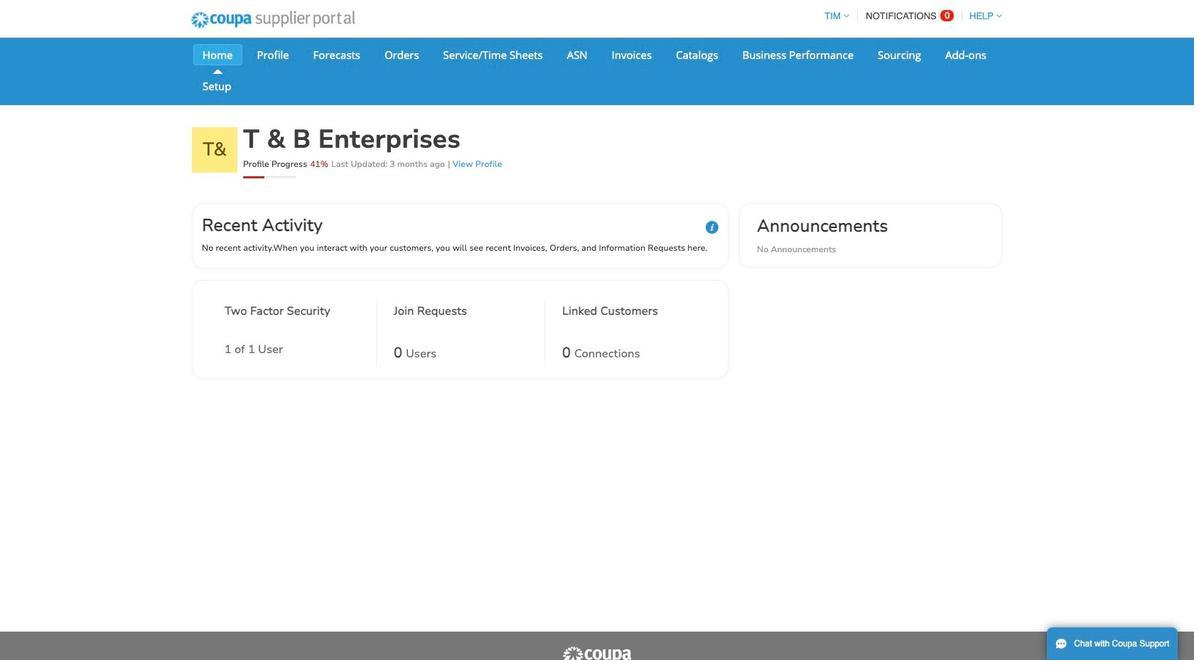 Task type: locate. For each thing, give the bounding box(es) containing it.
0 vertical spatial coupa supplier portal image
[[181, 2, 365, 38]]

coupa supplier portal image
[[181, 2, 365, 38], [562, 646, 633, 661]]

navigation
[[819, 2, 1003, 30]]

1 vertical spatial coupa supplier portal image
[[562, 646, 633, 661]]

t& image
[[192, 127, 238, 173]]



Task type: describe. For each thing, give the bounding box(es) containing it.
additional information image
[[706, 221, 719, 234]]

1 horizontal spatial coupa supplier portal image
[[562, 646, 633, 661]]

0 horizontal spatial coupa supplier portal image
[[181, 2, 365, 38]]



Task type: vqa. For each thing, say whether or not it's contained in the screenshot.
the bottom coupa supplier portal image
yes



